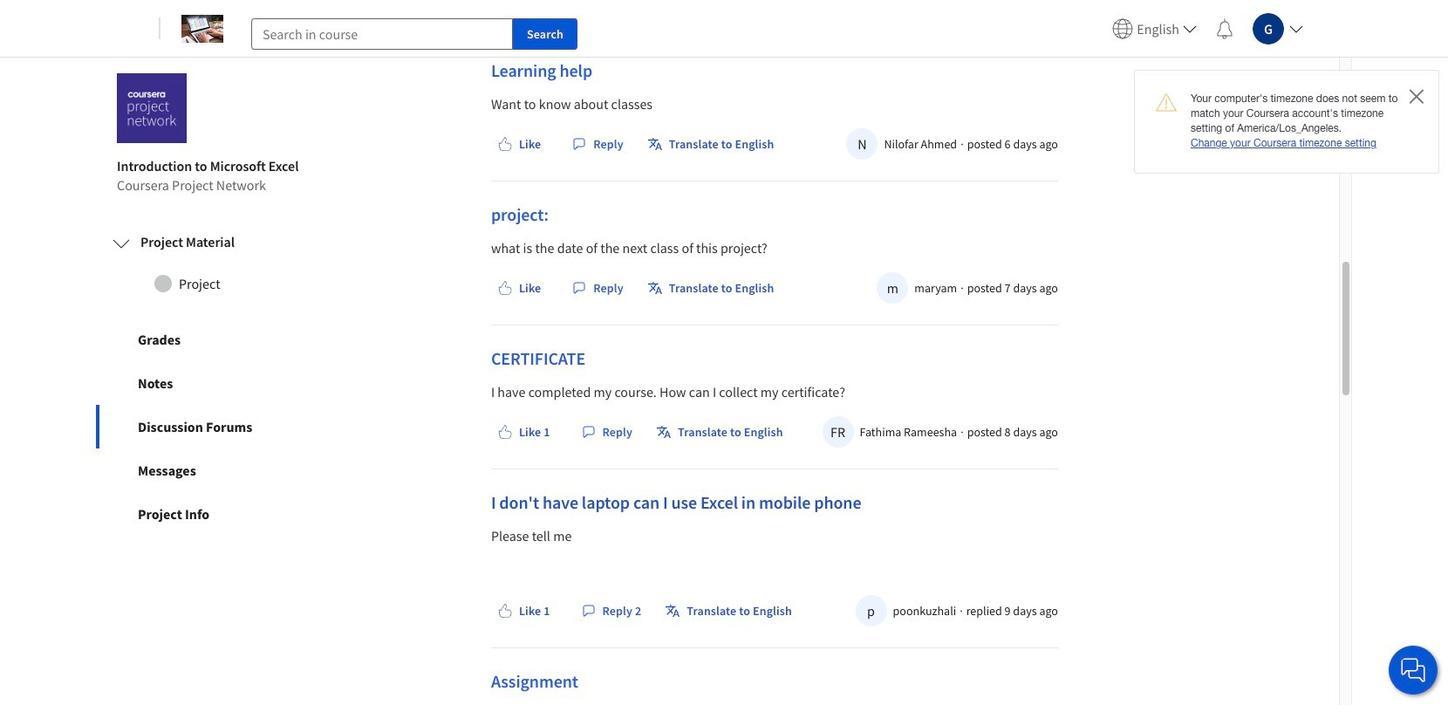 Task type: vqa. For each thing, say whether or not it's contained in the screenshot.
Timezone mismatch warning modal dialog
yes



Task type: describe. For each thing, give the bounding box(es) containing it.
help center image
[[1404, 660, 1425, 681]]

name home page | coursera image
[[182, 14, 223, 42]]



Task type: locate. For each thing, give the bounding box(es) containing it.
coursera project network image
[[117, 73, 187, 143]]

Search in course text field
[[251, 18, 513, 49]]

timezone mismatch warning modal dialog
[[1135, 70, 1440, 173]]



